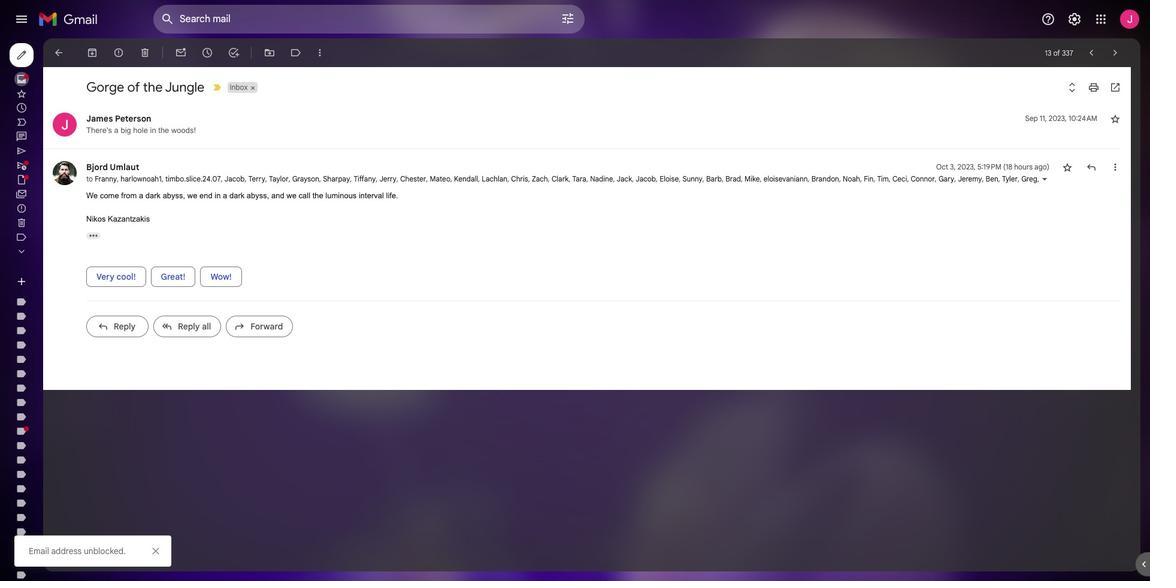 Task type: describe. For each thing, give the bounding box(es) containing it.
sep
[[1026, 114, 1039, 123]]

3,
[[951, 162, 956, 171]]

19 , from the left
[[613, 174, 615, 183]]

chris
[[512, 174, 529, 183]]

settings image
[[1068, 12, 1083, 26]]

tim
[[878, 174, 889, 183]]

10:24 am
[[1069, 114, 1098, 123]]

email
[[29, 546, 49, 557]]

1 jacob from the left
[[225, 174, 245, 183]]

from
[[121, 191, 137, 200]]

30 , from the left
[[874, 174, 876, 183]]

25 , from the left
[[741, 174, 743, 183]]

great!
[[161, 271, 186, 282]]

support image
[[1042, 12, 1056, 26]]

6 , from the left
[[289, 174, 291, 183]]

oct
[[937, 162, 949, 171]]

2 , from the left
[[162, 174, 164, 183]]

more image
[[314, 47, 326, 59]]

tara
[[573, 174, 587, 183]]

brandon
[[812, 174, 840, 183]]

wow! button
[[200, 266, 242, 287]]

grayson
[[292, 174, 319, 183]]

ceci
[[893, 174, 908, 183]]

16 , from the left
[[548, 174, 550, 183]]

2 horizontal spatial a
[[223, 191, 227, 200]]

of for gorge
[[127, 79, 140, 95]]

34 , from the left
[[955, 174, 957, 183]]

reply all link
[[153, 316, 221, 337]]

franny
[[95, 174, 117, 183]]

we
[[86, 191, 98, 200]]

clark
[[552, 174, 569, 183]]

brad
[[726, 174, 741, 183]]

greg
[[1022, 174, 1038, 183]]

38 , from the left
[[1038, 174, 1040, 183]]

13 of 337
[[1046, 48, 1074, 57]]

wow!
[[211, 271, 232, 282]]

big
[[121, 126, 131, 135]]

eloisevaniann
[[764, 174, 808, 183]]

very
[[97, 271, 114, 282]]

1 we from the left
[[188, 191, 197, 200]]

hole
[[133, 126, 148, 135]]

inbox button
[[227, 82, 249, 93]]

8 , from the left
[[350, 174, 352, 183]]

29 , from the left
[[861, 174, 863, 183]]

nadine
[[591, 174, 613, 183]]

21 , from the left
[[656, 174, 658, 183]]

1 vertical spatial the
[[158, 126, 169, 135]]

2 dark from the left
[[230, 191, 245, 200]]

reply all
[[178, 321, 211, 332]]

end
[[200, 191, 213, 200]]

all
[[202, 321, 211, 332]]

27 , from the left
[[808, 174, 810, 183]]

13 , from the left
[[478, 174, 480, 183]]

sunny
[[683, 174, 703, 183]]

24 , from the left
[[722, 174, 724, 183]]

chester
[[401, 174, 426, 183]]

12 , from the left
[[451, 174, 453, 183]]

to franny , harlownoah1 , timbo.slice.24.07 , jacob , terry , taylor , grayson , sharpay , tiffany , jerry , chester , mateo , kendall , lachlan , chris , zach , clark , tara , nadine , jack , jacob , eloise , sunny , barb , brad , mike , eloisevaniann , brandon , noah , fin , tim , ceci , connor , gary , jeremy , ben , tyler , greg ,
[[86, 174, 1042, 183]]

great! button
[[151, 266, 196, 287]]

forward link
[[226, 316, 293, 337]]

11,
[[1040, 114, 1048, 123]]

james peterson
[[86, 113, 151, 124]]

fin
[[864, 174, 874, 183]]

sharpay
[[323, 174, 350, 183]]

oct 3, 2023, 5:19 pm (18 hours ago)
[[937, 162, 1050, 171]]

gmail image
[[38, 7, 104, 31]]

search mail image
[[157, 8, 179, 30]]

move to image
[[264, 47, 276, 59]]

mateo
[[430, 174, 451, 183]]

list containing james peterson
[[43, 101, 1151, 347]]

20 , from the left
[[633, 174, 634, 183]]

22 , from the left
[[679, 174, 681, 183]]

gorge of the jungle
[[86, 79, 205, 95]]

gorge
[[86, 79, 124, 95]]

zach
[[532, 174, 548, 183]]

31 , from the left
[[889, 174, 891, 183]]

2 abyss, from the left
[[247, 191, 269, 200]]

unblocked.
[[84, 546, 126, 557]]

tyler
[[1003, 174, 1018, 183]]

kazantzakis
[[108, 215, 150, 224]]

forward
[[251, 321, 283, 332]]

0 horizontal spatial in
[[150, 126, 156, 135]]

10 , from the left
[[397, 174, 399, 183]]

9 , from the left
[[376, 174, 378, 183]]

connor
[[911, 174, 936, 183]]

ago)
[[1035, 162, 1050, 171]]

1 vertical spatial in
[[215, 191, 221, 200]]

main menu image
[[14, 12, 29, 26]]

there's
[[86, 126, 112, 135]]

jungle
[[165, 79, 205, 95]]



Task type: vqa. For each thing, say whether or not it's contained in the screenshot.
abyss,
yes



Task type: locate. For each thing, give the bounding box(es) containing it.
1 vertical spatial of
[[127, 79, 140, 95]]

we come from a dark abyss, we end in a dark abyss, and we call the luminous interval life.
[[86, 191, 398, 200]]

sep 11, 2023, 10:24 am
[[1026, 114, 1098, 123]]

a left big
[[114, 126, 119, 135]]

2023, right 11,
[[1050, 114, 1068, 123]]

23 , from the left
[[703, 174, 705, 183]]

0 vertical spatial the
[[143, 79, 163, 95]]

1 horizontal spatial a
[[139, 191, 143, 200]]

the left woods!
[[158, 126, 169, 135]]

ben
[[986, 174, 999, 183]]

14 , from the left
[[508, 174, 510, 183]]

1 horizontal spatial reply
[[178, 321, 200, 332]]

in right end on the top
[[215, 191, 221, 200]]

tiffany
[[354, 174, 376, 183]]

1 horizontal spatial abyss,
[[247, 191, 269, 200]]

2023, up jeremy at top
[[958, 162, 976, 171]]

None search field
[[153, 5, 585, 34]]

list
[[43, 101, 1151, 347]]

abyss,
[[163, 191, 185, 200], [247, 191, 269, 200]]

woods!
[[171, 126, 196, 135]]

1 vertical spatial not starred checkbox
[[1062, 161, 1074, 173]]

to
[[86, 174, 93, 183]]

jacob
[[225, 174, 245, 183], [636, 174, 656, 183]]

0 horizontal spatial 2023,
[[958, 162, 976, 171]]

we left call
[[287, 191, 297, 200]]

kendall
[[454, 174, 478, 183]]

2023, for james peterson
[[1050, 114, 1068, 123]]

1 horizontal spatial dark
[[230, 191, 245, 200]]

reply down cool!
[[114, 321, 136, 332]]

cool!
[[117, 271, 136, 282]]

jerry
[[380, 174, 397, 183]]

reply left all
[[178, 321, 200, 332]]

delete image
[[139, 47, 151, 59]]

oct 3, 2023, 5:19 pm (18 hours ago) cell
[[937, 161, 1050, 173]]

3 , from the left
[[221, 174, 223, 183]]

lachlan
[[482, 174, 508, 183]]

1 horizontal spatial 2023,
[[1050, 114, 1068, 123]]

Not starred checkbox
[[1110, 113, 1122, 125], [1062, 161, 1074, 173]]

2 vertical spatial the
[[313, 191, 324, 200]]

we left end on the top
[[188, 191, 197, 200]]

reply link
[[86, 316, 149, 337]]

jacob up the we come from a dark abyss, we end in a dark abyss, and we call the luminous interval life.
[[225, 174, 245, 183]]

show trimmed content image
[[86, 232, 101, 239]]

not starred checkbox for umlaut
[[1062, 161, 1074, 173]]

not starred checkbox right ago) at the top right
[[1062, 161, 1074, 173]]

add to tasks image
[[228, 47, 240, 59]]

18 , from the left
[[587, 174, 589, 183]]

reply for reply all
[[178, 321, 200, 332]]

noah
[[843, 174, 861, 183]]

0 vertical spatial of
[[1054, 48, 1061, 57]]

advanced search options image
[[556, 7, 580, 31]]

snooze image
[[201, 47, 213, 59]]

337
[[1063, 48, 1074, 57]]

Search mail text field
[[180, 13, 528, 25]]

a
[[114, 126, 119, 135], [139, 191, 143, 200], [223, 191, 227, 200]]

navigation
[[0, 38, 144, 581]]

17 , from the left
[[569, 174, 571, 183]]

james
[[86, 113, 113, 124]]

interval
[[359, 191, 384, 200]]

1 dark from the left
[[145, 191, 161, 200]]

of right 13
[[1054, 48, 1061, 57]]

0 vertical spatial in
[[150, 126, 156, 135]]

dark right end on the top
[[230, 191, 245, 200]]

reply for reply
[[114, 321, 136, 332]]

0 horizontal spatial abyss,
[[163, 191, 185, 200]]

0 horizontal spatial not starred checkbox
[[1062, 161, 1074, 173]]

in
[[150, 126, 156, 135], [215, 191, 221, 200]]

0 horizontal spatial reply
[[114, 321, 136, 332]]

archive image
[[86, 47, 98, 59]]

in right hole
[[150, 126, 156, 135]]

4 , from the left
[[245, 174, 247, 183]]

jacob right jack
[[636, 174, 656, 183]]

peterson
[[115, 113, 151, 124]]

37 , from the left
[[1018, 174, 1020, 183]]

1 , from the left
[[117, 174, 119, 183]]

1 horizontal spatial jacob
[[636, 174, 656, 183]]

come
[[100, 191, 119, 200]]

jeremy
[[959, 174, 983, 183]]

call
[[299, 191, 311, 200]]

dark down harlownoah1 in the top of the page
[[145, 191, 161, 200]]

1 reply from the left
[[114, 321, 136, 332]]

sep 11, 2023, 10:24 am cell
[[1026, 113, 1098, 125]]

0 horizontal spatial of
[[127, 79, 140, 95]]

36 , from the left
[[999, 174, 1001, 183]]

32 , from the left
[[908, 174, 910, 183]]

2 reply from the left
[[178, 321, 200, 332]]

inbox
[[230, 83, 248, 92]]

timbo.slice.24.07
[[165, 174, 221, 183]]

the left jungle at the top left of page
[[143, 79, 163, 95]]

report spam image
[[113, 47, 125, 59]]

of for 13
[[1054, 48, 1061, 57]]

5 , from the left
[[265, 174, 267, 183]]

very cool!
[[97, 271, 136, 282]]

eloise
[[660, 174, 679, 183]]

umlaut
[[110, 162, 139, 173]]

2 we from the left
[[287, 191, 297, 200]]

labels image
[[290, 47, 302, 59]]

barb
[[707, 174, 722, 183]]

gary
[[939, 174, 955, 183]]

hours
[[1015, 162, 1033, 171]]

mike
[[745, 174, 760, 183]]

1 abyss, from the left
[[163, 191, 185, 200]]

11 , from the left
[[426, 174, 428, 183]]

not starred image
[[1110, 113, 1122, 125]]

2023, for bjord umlaut
[[958, 162, 976, 171]]

0 vertical spatial 2023,
[[1050, 114, 1068, 123]]

0 horizontal spatial we
[[188, 191, 197, 200]]

28 , from the left
[[840, 174, 842, 183]]

the right call
[[313, 191, 324, 200]]

1 vertical spatial 2023,
[[958, 162, 976, 171]]

the
[[143, 79, 163, 95], [158, 126, 169, 135], [313, 191, 324, 200]]

luminous
[[326, 191, 357, 200]]

nikos
[[86, 215, 106, 224]]

reply
[[114, 321, 136, 332], [178, 321, 200, 332]]

15 , from the left
[[529, 174, 530, 183]]

of
[[1054, 48, 1061, 57], [127, 79, 140, 95]]

1 horizontal spatial of
[[1054, 48, 1061, 57]]

terry
[[249, 174, 265, 183]]

taylor
[[269, 174, 289, 183]]

nikos kazantzakis
[[86, 215, 150, 224]]

2023,
[[1050, 114, 1068, 123], [958, 162, 976, 171]]

2023, inside oct 3, 2023, 5:19 pm (18 hours ago) cell
[[958, 162, 976, 171]]

abyss, down terry
[[247, 191, 269, 200]]

jack
[[617, 174, 633, 183]]

bjord umlaut
[[86, 162, 139, 173]]

5:19 pm
[[978, 162, 1002, 171]]

39 , from the left
[[1140, 174, 1144, 183]]

bjord
[[86, 162, 108, 173]]

1 horizontal spatial not starred checkbox
[[1110, 113, 1122, 125]]

of right gorge
[[127, 79, 140, 95]]

abyss, down timbo.slice.24.07
[[163, 191, 185, 200]]

address
[[51, 546, 82, 557]]

33 , from the left
[[936, 174, 937, 183]]

email address unblocked.
[[29, 546, 126, 557]]

dark
[[145, 191, 161, 200], [230, 191, 245, 200]]

13
[[1046, 48, 1052, 57]]

not starred checkbox right 10:24 am
[[1110, 113, 1122, 125]]

email address unblocked. alert
[[14, 28, 1132, 567]]

0 vertical spatial not starred checkbox
[[1110, 113, 1122, 125]]

a right from
[[139, 191, 143, 200]]

0 horizontal spatial dark
[[145, 191, 161, 200]]

back to inbox image
[[53, 47, 65, 59]]

(18
[[1004, 162, 1013, 171]]

26 , from the left
[[760, 174, 762, 183]]

1 horizontal spatial we
[[287, 191, 297, 200]]

there's a big hole in the woods!
[[86, 126, 196, 135]]

7 , from the left
[[319, 174, 321, 183]]

very cool! button
[[86, 266, 146, 287]]

2023, inside 'sep 11, 2023, 10:24 am' cell
[[1050, 114, 1068, 123]]

1 horizontal spatial in
[[215, 191, 221, 200]]

,
[[117, 174, 119, 183], [162, 174, 164, 183], [221, 174, 223, 183], [245, 174, 247, 183], [265, 174, 267, 183], [289, 174, 291, 183], [319, 174, 321, 183], [350, 174, 352, 183], [376, 174, 378, 183], [397, 174, 399, 183], [426, 174, 428, 183], [451, 174, 453, 183], [478, 174, 480, 183], [508, 174, 510, 183], [529, 174, 530, 183], [548, 174, 550, 183], [569, 174, 571, 183], [587, 174, 589, 183], [613, 174, 615, 183], [633, 174, 634, 183], [656, 174, 658, 183], [679, 174, 681, 183], [703, 174, 705, 183], [722, 174, 724, 183], [741, 174, 743, 183], [760, 174, 762, 183], [808, 174, 810, 183], [840, 174, 842, 183], [861, 174, 863, 183], [874, 174, 876, 183], [889, 174, 891, 183], [908, 174, 910, 183], [936, 174, 937, 183], [955, 174, 957, 183], [983, 174, 985, 183], [999, 174, 1001, 183], [1018, 174, 1020, 183], [1038, 174, 1040, 183], [1140, 174, 1144, 183]]

0 horizontal spatial jacob
[[225, 174, 245, 183]]

and
[[272, 191, 285, 200]]

2 jacob from the left
[[636, 174, 656, 183]]

harlownoah1
[[121, 174, 162, 183]]

a right end on the top
[[223, 191, 227, 200]]

not starred checkbox for peterson
[[1110, 113, 1122, 125]]

35 , from the left
[[983, 174, 985, 183]]

life.
[[386, 191, 398, 200]]

0 horizontal spatial a
[[114, 126, 119, 135]]



